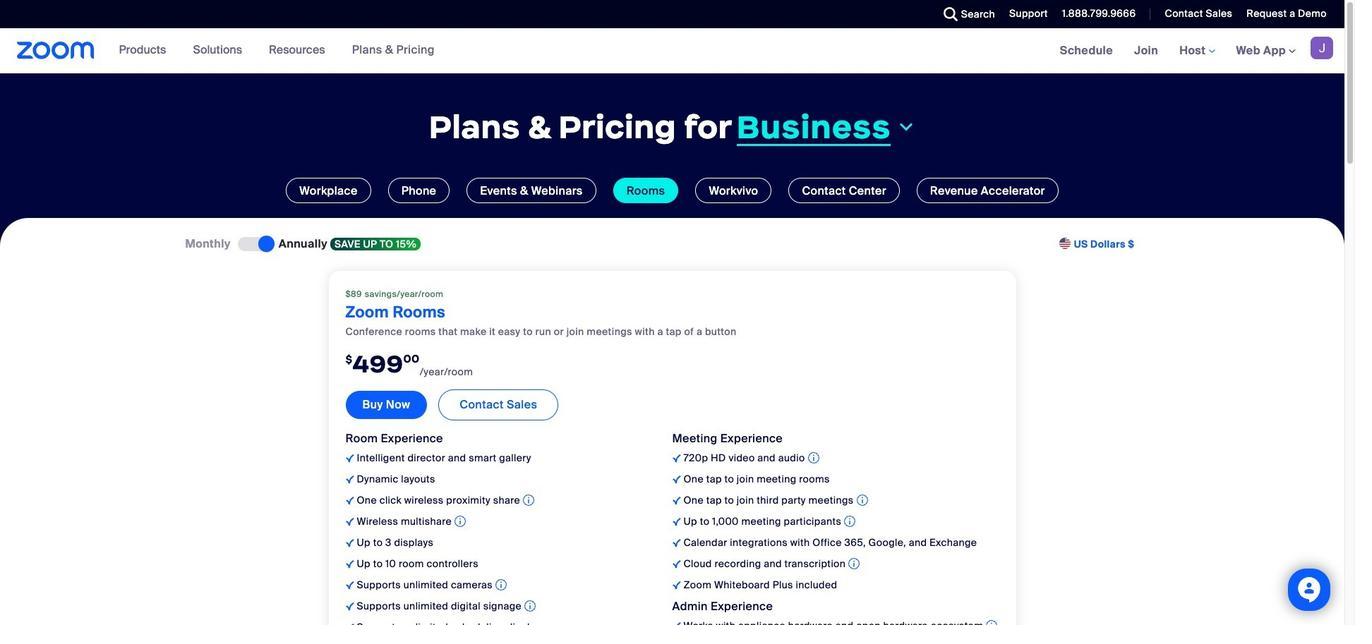 Task type: locate. For each thing, give the bounding box(es) containing it.
tabs of zoom services tab list
[[21, 178, 1323, 203]]

main content
[[0, 28, 1344, 625]]

banner
[[0, 28, 1344, 74]]



Task type: vqa. For each thing, say whether or not it's contained in the screenshot.
Close icon
no



Task type: describe. For each thing, give the bounding box(es) containing it.
outer image
[[1059, 238, 1072, 251]]

zoom logo image
[[17, 42, 94, 59]]

down image
[[897, 119, 916, 136]]

profile picture image
[[1311, 37, 1333, 59]]

product information navigation
[[108, 28, 445, 73]]

meetings navigation
[[1049, 28, 1344, 74]]



